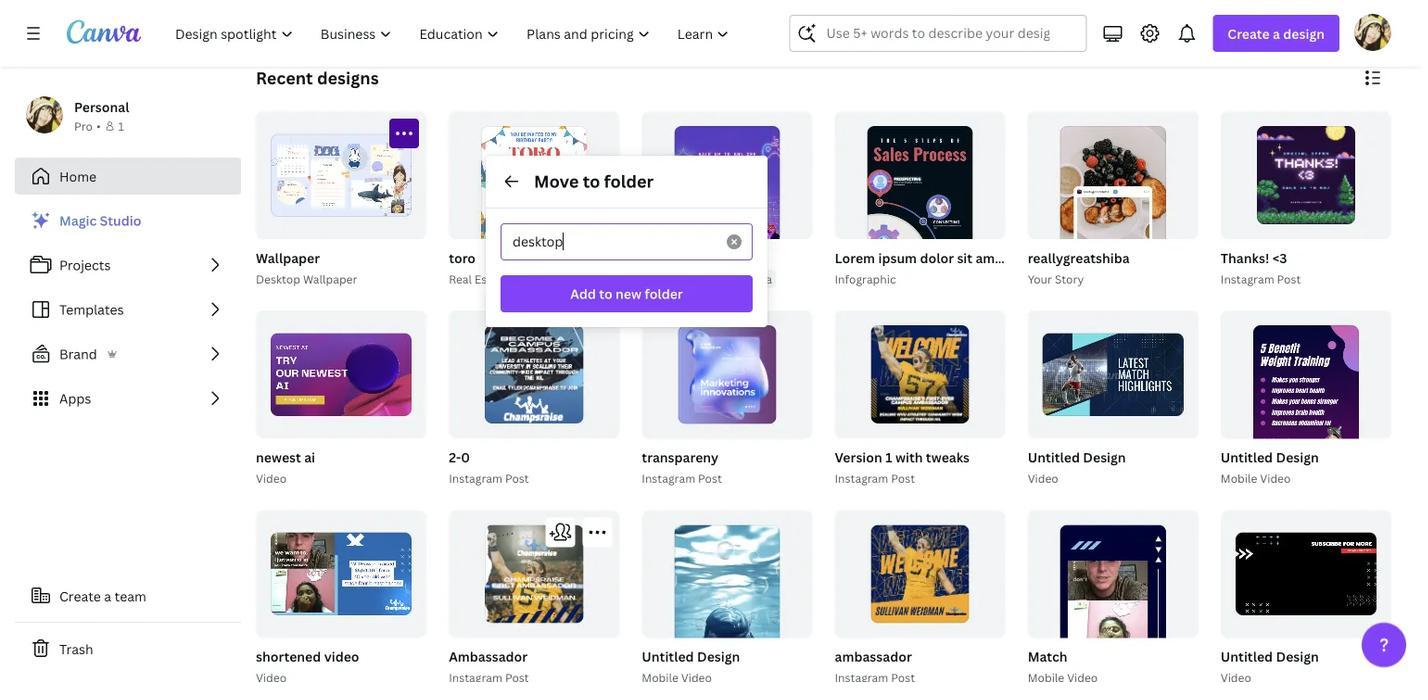 Task type: locate. For each thing, give the bounding box(es) containing it.
instagram inside thanks! <3 instagram post
[[1221, 271, 1275, 287]]

flyer down the neon
[[704, 271, 731, 287]]

0 vertical spatial folder
[[604, 170, 654, 193]]

post inside "2-0 instagram post"
[[505, 471, 529, 486]]

1 real from the left
[[449, 271, 472, 287]]

1 for thanks! <3
[[1349, 218, 1355, 231]]

recent
[[256, 66, 313, 89]]

lorem ipsum dolor sit amet, consectetur adipiscing elit. proin ultricies orci nisl, eget ullamcor button
[[835, 247, 1422, 270]]

add to new folder
[[571, 285, 683, 303]]

shortened video button
[[256, 646, 359, 669]]

1 horizontal spatial a
[[1273, 25, 1281, 42]]

2 flyer from the left
[[704, 271, 731, 287]]

lorem
[[835, 249, 876, 267]]

1 horizontal spatial shiba
[[742, 271, 772, 287]]

create a design button
[[1213, 15, 1340, 52]]

ambassador
[[835, 648, 912, 666]]

0 vertical spatial shiba
[[642, 249, 678, 267]]

toro real estate flyer
[[449, 249, 538, 287]]

list containing magic studio
[[15, 202, 241, 417]]

1 vertical spatial to
[[599, 285, 613, 303]]

ai
[[304, 449, 315, 466]]

design
[[1084, 449, 1127, 466], [1277, 449, 1320, 466], [697, 648, 740, 666], [1277, 648, 1320, 666]]

stephanie aranda image
[[1355, 14, 1392, 51]]

a inside dropdown button
[[1273, 25, 1281, 42]]

2-
[[449, 449, 461, 466]]

1 vertical spatial a
[[104, 588, 111, 605]]

estate down toro 'button'
[[475, 271, 509, 287]]

1 of 2 for thanks!
[[1349, 218, 1379, 231]]

untitled design
[[642, 648, 740, 666], [1221, 648, 1320, 666]]

reallygreatshiba your story
[[1028, 249, 1130, 287]]

folder up the name new folder text box
[[604, 170, 654, 193]]

video inside untitled design mobile video
[[1261, 471, 1291, 486]]

post inside thanks! <3 instagram post
[[1278, 271, 1302, 287]]

wallpaper down wallpaper button
[[303, 271, 358, 287]]

create inside create a team "button"
[[59, 588, 101, 605]]

real estate flyer
[[642, 271, 731, 287]]

home
[[59, 167, 97, 185]]

move to folder
[[534, 170, 654, 193]]

1
[[118, 118, 124, 134], [1156, 218, 1161, 231], [1349, 218, 1355, 231], [378, 418, 384, 430], [886, 449, 893, 466], [383, 617, 389, 630], [1156, 617, 1161, 630]]

post
[[1278, 271, 1302, 287], [505, 471, 529, 486], [892, 471, 915, 486], [698, 471, 722, 486]]

2 for reallygreatshiba
[[1181, 218, 1186, 231]]

instagram down version
[[835, 471, 889, 486]]

0 vertical spatial create
[[1228, 25, 1270, 42]]

0
[[461, 449, 470, 466]]

real down toro 'button'
[[449, 271, 472, 287]]

0 horizontal spatial a
[[104, 588, 111, 605]]

a inside "button"
[[104, 588, 111, 605]]

shiba
[[642, 249, 678, 267], [742, 271, 772, 287]]

flyer
[[511, 271, 538, 287], [704, 271, 731, 287]]

1 horizontal spatial untitled design
[[1221, 648, 1320, 666]]

of for thanks!
[[1357, 218, 1371, 231]]

0 horizontal spatial untitled design
[[642, 648, 740, 666]]

story
[[1055, 271, 1084, 287]]

reallygreatshiba
[[1028, 249, 1130, 267]]

create for create a team
[[59, 588, 101, 605]]

ullamcor
[[1368, 249, 1422, 267]]

2 video from the left
[[1028, 471, 1059, 486]]

3 video from the left
[[1261, 471, 1291, 486]]

•
[[96, 118, 101, 134]]

0 horizontal spatial estate
[[475, 271, 509, 287]]

1 horizontal spatial video
[[1028, 471, 1059, 486]]

1 inside version 1 with tweaks instagram post
[[886, 449, 893, 466]]

2 horizontal spatial video
[[1261, 471, 1291, 486]]

personal
[[74, 98, 129, 115]]

thanks! <3 button
[[1221, 247, 1288, 270]]

0 vertical spatial to
[[583, 170, 600, 193]]

estate inside toro real estate flyer
[[475, 271, 509, 287]]

magic studio link
[[15, 202, 241, 239]]

of for newest
[[386, 418, 400, 430]]

shiba right the real estate flyer
[[742, 271, 772, 287]]

instagram down transpareny button
[[642, 471, 696, 486]]

estate down shiba neon button
[[668, 271, 702, 287]]

create a team
[[59, 588, 146, 605]]

a left team
[[104, 588, 111, 605]]

of for reallygreatshiba
[[1164, 218, 1178, 231]]

to right add
[[599, 285, 613, 303]]

1 vertical spatial folder
[[645, 285, 683, 303]]

video
[[256, 471, 287, 486], [1028, 471, 1059, 486], [1261, 471, 1291, 486]]

folder right new
[[645, 285, 683, 303]]

real
[[449, 271, 472, 287], [642, 271, 665, 287]]

shiba for shiba
[[742, 271, 772, 287]]

a left 'design'
[[1273, 25, 1281, 42]]

create left 'design'
[[1228, 25, 1270, 42]]

video for newest
[[256, 471, 287, 486]]

nisl,
[[1308, 249, 1335, 267]]

design inside untitled design mobile video
[[1277, 449, 1320, 466]]

1 vertical spatial wallpaper
[[303, 271, 358, 287]]

instagram down thanks!
[[1221, 271, 1275, 287]]

trash link
[[15, 631, 241, 668]]

instagram down 0
[[449, 471, 503, 486]]

wallpaper desktop wallpaper
[[256, 249, 358, 287]]

1 estate from the left
[[475, 271, 509, 287]]

shiba for shiba neon
[[642, 249, 678, 267]]

design
[[1284, 25, 1325, 42]]

video inside untitled design video
[[1028, 471, 1059, 486]]

newest
[[256, 449, 301, 466]]

1 for shortened video
[[383, 617, 389, 630]]

shiba up the real estate flyer
[[642, 249, 678, 267]]

ultricies
[[1226, 249, 1278, 267]]

1 horizontal spatial estate
[[668, 271, 702, 287]]

2 real from the left
[[642, 271, 665, 287]]

2 estate from the left
[[668, 271, 702, 287]]

wallpaper up desktop on the left of page
[[256, 249, 320, 267]]

your
[[1028, 271, 1053, 287]]

video inside the newest ai video
[[256, 471, 287, 486]]

untitled
[[1028, 449, 1080, 466], [1221, 449, 1274, 466], [642, 648, 694, 666], [1221, 648, 1274, 666]]

1 horizontal spatial real
[[642, 271, 665, 287]]

proin
[[1190, 249, 1223, 267]]

2 untitled design from the left
[[1221, 648, 1320, 666]]

version 1 with tweaks button
[[835, 446, 970, 470]]

wallpaper
[[256, 249, 320, 267], [303, 271, 358, 287]]

None search field
[[790, 15, 1087, 52]]

0 horizontal spatial real
[[449, 271, 472, 287]]

untitled inside untitled design mobile video
[[1221, 449, 1274, 466]]

ambassador button
[[445, 510, 620, 683], [449, 646, 528, 669]]

templates link
[[15, 291, 241, 328]]

1 horizontal spatial flyer
[[704, 271, 731, 287]]

1 horizontal spatial create
[[1228, 25, 1270, 42]]

create a design
[[1228, 25, 1325, 42]]

0 horizontal spatial create
[[59, 588, 101, 605]]

templates
[[59, 301, 124, 319]]

list
[[15, 202, 241, 417]]

to inside button
[[599, 285, 613, 303]]

folder
[[604, 170, 654, 193], [645, 285, 683, 303]]

Name new folder text field
[[513, 224, 716, 260]]

0 horizontal spatial flyer
[[511, 271, 538, 287]]

1 of 2
[[1156, 218, 1186, 231], [1349, 218, 1379, 231], [1156, 617, 1186, 630]]

real right new
[[642, 271, 665, 287]]

to right move
[[583, 170, 600, 193]]

instagram
[[1221, 271, 1275, 287], [449, 471, 503, 486], [835, 471, 889, 486], [642, 471, 696, 486]]

infographic
[[835, 271, 896, 287]]

1 of 12
[[378, 418, 414, 430]]

transpareny button
[[642, 446, 719, 470]]

1 vertical spatial shiba
[[742, 271, 772, 287]]

trash
[[59, 640, 93, 658]]

lorem ipsum dolor sit amet, consectetur adipiscing elit. proin ultricies orci nisl, eget ullamcor infographic
[[835, 249, 1422, 287]]

flyer left add
[[511, 271, 538, 287]]

0 vertical spatial a
[[1273, 25, 1281, 42]]

create inside create a design dropdown button
[[1228, 25, 1270, 42]]

wallpaper button
[[256, 247, 320, 270]]

create left team
[[59, 588, 101, 605]]

untitled design button
[[1028, 446, 1127, 470], [1221, 446, 1320, 470], [638, 510, 813, 683], [1218, 510, 1392, 683], [642, 646, 740, 669], [1221, 646, 1320, 669]]

0 horizontal spatial shiba
[[642, 249, 678, 267]]

1 video from the left
[[256, 471, 287, 486]]

<3
[[1273, 249, 1288, 267]]

1 vertical spatial create
[[59, 588, 101, 605]]

0 horizontal spatial video
[[256, 471, 287, 486]]

brand
[[59, 345, 97, 363]]

ambassador button
[[831, 510, 1006, 683], [835, 646, 912, 669]]

1 for reallygreatshiba
[[1156, 218, 1161, 231]]

shiba neon
[[642, 249, 715, 267]]

1 of 2 for reallygreatshiba
[[1156, 218, 1186, 231]]

instagram inside "2-0 instagram post"
[[449, 471, 503, 486]]

1 flyer from the left
[[511, 271, 538, 287]]

video
[[324, 648, 359, 666]]



Task type: describe. For each thing, give the bounding box(es) containing it.
apps
[[59, 390, 91, 408]]

match button
[[1028, 646, 1068, 669]]

sit
[[958, 249, 973, 267]]

8
[[408, 617, 414, 630]]

a for design
[[1273, 25, 1281, 42]]

tweaks
[[926, 449, 970, 466]]

magic
[[59, 212, 97, 230]]

12
[[403, 418, 414, 430]]

top level navigation element
[[163, 15, 745, 52]]

untitled design mobile video
[[1221, 449, 1320, 486]]

0 vertical spatial wallpaper
[[256, 249, 320, 267]]

toro button
[[449, 247, 476, 270]]

version
[[835, 449, 883, 466]]

version 1 with tweaks instagram post
[[835, 449, 970, 486]]

with
[[896, 449, 923, 466]]

untitled inside untitled design video
[[1028, 449, 1080, 466]]

thanks! <3 instagram post
[[1221, 249, 1302, 287]]

orci
[[1281, 249, 1305, 267]]

flyer inside toro real estate flyer
[[511, 271, 538, 287]]

newest ai button
[[256, 446, 315, 470]]

shiba neon button
[[642, 247, 715, 270]]

video for untitled
[[1028, 471, 1059, 486]]

1 untitled design from the left
[[642, 648, 740, 666]]

create for create a design
[[1228, 25, 1270, 42]]

newest ai video
[[256, 449, 315, 486]]

match
[[1028, 648, 1068, 666]]

elit.
[[1162, 249, 1187, 267]]

post inside transpareny instagram post
[[698, 471, 722, 486]]

dolor
[[920, 249, 954, 267]]

post inside version 1 with tweaks instagram post
[[892, 471, 915, 486]]

folder inside add to new folder button
[[645, 285, 683, 303]]

untitled design video
[[1028, 449, 1127, 486]]

a for team
[[104, 588, 111, 605]]

designs
[[317, 66, 379, 89]]

pro •
[[74, 118, 101, 134]]

ambassador
[[449, 648, 528, 666]]

move
[[534, 170, 579, 193]]

projects link
[[15, 247, 241, 284]]

neon
[[681, 249, 715, 267]]

2-0 button
[[449, 446, 470, 470]]

recent designs
[[256, 66, 379, 89]]

apps link
[[15, 380, 241, 417]]

new
[[616, 285, 642, 303]]

team
[[115, 588, 146, 605]]

create a team button
[[15, 578, 241, 615]]

instagram inside version 1 with tweaks instagram post
[[835, 471, 889, 486]]

1 of 8
[[383, 617, 414, 630]]

shortened
[[256, 648, 321, 666]]

Search search field
[[827, 16, 1050, 51]]

toro
[[449, 249, 476, 267]]

ipsum
[[879, 249, 917, 267]]

magic studio
[[59, 212, 141, 230]]

shortened video
[[256, 648, 359, 666]]

add to new folder button
[[501, 275, 753, 313]]

brand link
[[15, 336, 241, 373]]

reallygreatshiba button
[[1028, 247, 1130, 270]]

shiba button
[[739, 270, 776, 289]]

mobile
[[1221, 471, 1258, 486]]

adipiscing
[[1095, 249, 1159, 267]]

consectetur
[[1015, 249, 1092, 267]]

amet,
[[976, 249, 1012, 267]]

desktop
[[256, 271, 300, 287]]

1 for newest ai
[[378, 418, 384, 430]]

real inside toro real estate flyer
[[449, 271, 472, 287]]

projects
[[59, 256, 111, 274]]

add
[[571, 285, 596, 303]]

thanks!
[[1221, 249, 1270, 267]]

instagram inside transpareny instagram post
[[642, 471, 696, 486]]

design inside untitled design video
[[1084, 449, 1127, 466]]

2 for thanks!
[[1374, 218, 1379, 231]]

studio
[[100, 212, 141, 230]]

to for new
[[599, 285, 613, 303]]

1 for match
[[1156, 617, 1161, 630]]

2-0 instagram post
[[449, 449, 529, 486]]

transpareny instagram post
[[642, 449, 722, 486]]

to for folder
[[583, 170, 600, 193]]

pro
[[74, 118, 93, 134]]

eget
[[1338, 249, 1365, 267]]

home link
[[15, 158, 241, 195]]



Task type: vqa. For each thing, say whether or not it's contained in the screenshot.
PRG
no



